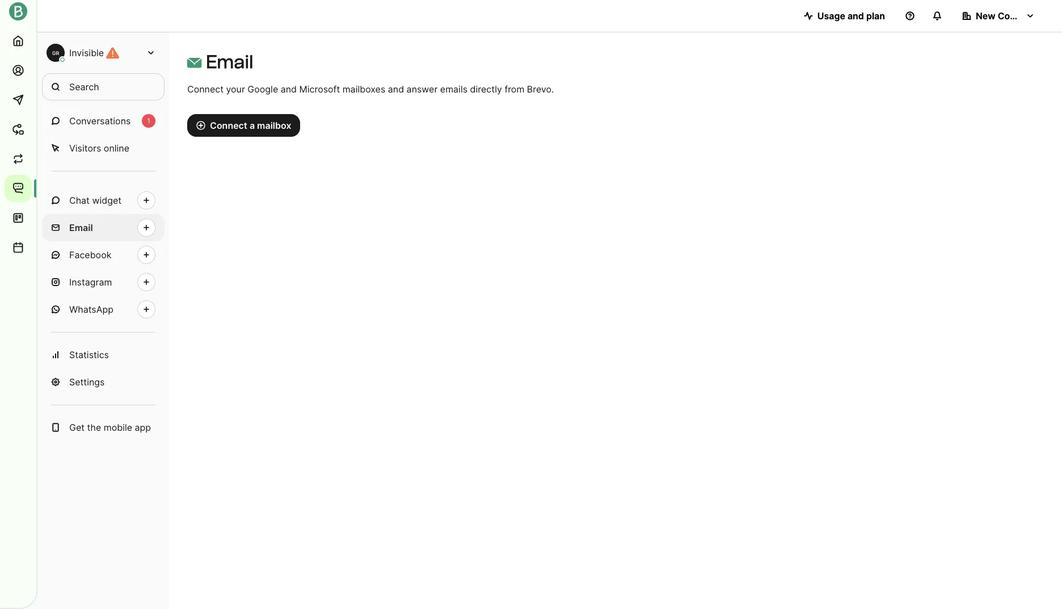 Task type: vqa. For each thing, say whether or not it's contained in the screenshot.
GOOGLE
yes



Task type: describe. For each thing, give the bounding box(es) containing it.
mailbox
[[257, 120, 292, 131]]

settings link
[[42, 368, 165, 396]]

mobile
[[104, 422, 132, 433]]

new
[[976, 10, 996, 22]]

get the mobile app link
[[42, 414, 165, 441]]

usage
[[818, 10, 846, 22]]

instagram link
[[42, 269, 165, 296]]

widget
[[92, 195, 122, 206]]

search
[[69, 81, 99, 93]]

usage and plan button
[[795, 5, 895, 27]]

statistics
[[69, 349, 109, 361]]

email link
[[42, 214, 165, 241]]

connect a mailbox
[[210, 120, 292, 131]]

chat
[[69, 195, 90, 206]]

the
[[87, 422, 101, 433]]

and inside button
[[848, 10, 865, 22]]

whatsapp link
[[42, 296, 165, 323]]

a
[[250, 120, 255, 131]]

invisible
[[69, 47, 104, 58]]

visitors
[[69, 142, 101, 154]]

visitors online
[[69, 142, 129, 154]]

directly
[[470, 83, 502, 95]]

google
[[248, 83, 278, 95]]

company
[[998, 10, 1040, 22]]

1 horizontal spatial and
[[388, 83, 404, 95]]

emails
[[440, 83, 468, 95]]

whatsapp
[[69, 304, 114, 315]]



Task type: locate. For each thing, give the bounding box(es) containing it.
and
[[848, 10, 865, 22], [281, 83, 297, 95], [388, 83, 404, 95]]

connect for connect your google and microsoft mailboxes and answer emails directly from brevo.
[[187, 83, 224, 95]]

answer
[[407, 83, 438, 95]]

instagram
[[69, 276, 112, 288]]

0 horizontal spatial and
[[281, 83, 297, 95]]

conversations
[[69, 115, 131, 127]]

and left 'answer'
[[388, 83, 404, 95]]

1
[[147, 116, 150, 125]]

mailboxes
[[343, 83, 386, 95]]

email up your
[[206, 51, 253, 73]]

email
[[206, 51, 253, 73], [69, 222, 93, 233]]

2 horizontal spatial and
[[848, 10, 865, 22]]

usage and plan
[[818, 10, 886, 22]]

your
[[226, 83, 245, 95]]

0 horizontal spatial email
[[69, 222, 93, 233]]

email down chat
[[69, 222, 93, 233]]

gr
[[52, 50, 59, 56]]

and right google
[[281, 83, 297, 95]]

visitors online link
[[42, 135, 165, 162]]

new company button
[[954, 5, 1045, 27]]

get the mobile app
[[69, 422, 151, 433]]

from
[[505, 83, 525, 95]]

search link
[[42, 73, 165, 100]]

0 vertical spatial connect
[[187, 83, 224, 95]]

1 horizontal spatial email
[[206, 51, 253, 73]]

plan
[[867, 10, 886, 22]]

microsoft
[[299, 83, 340, 95]]

facebook link
[[42, 241, 165, 269]]

chat widget
[[69, 195, 122, 206]]

statistics link
[[42, 341, 165, 368]]

0 vertical spatial email
[[206, 51, 253, 73]]

1 vertical spatial email
[[69, 222, 93, 233]]

app
[[135, 422, 151, 433]]

connect
[[187, 83, 224, 95], [210, 120, 247, 131]]

facebook
[[69, 249, 111, 261]]

settings
[[69, 376, 105, 388]]

get
[[69, 422, 85, 433]]

connect down "email" icon
[[187, 83, 224, 95]]

connect a mailbox link
[[187, 114, 301, 137]]

email image
[[187, 55, 202, 70]]

connect your google and microsoft mailboxes and answer emails directly from brevo.
[[187, 83, 554, 95]]

chat widget link
[[42, 187, 165, 214]]

1 vertical spatial connect
[[210, 120, 247, 131]]

new company
[[976, 10, 1040, 22]]

and left plan
[[848, 10, 865, 22]]

online
[[104, 142, 129, 154]]

connect for connect a mailbox
[[210, 120, 247, 131]]

brevo.
[[527, 83, 554, 95]]

connect left a
[[210, 120, 247, 131]]



